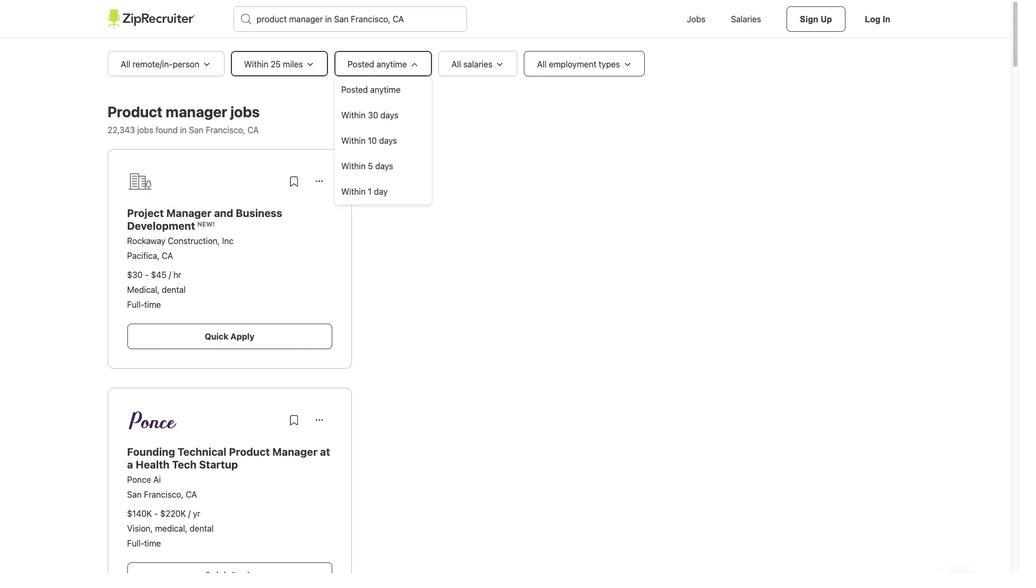 Task type: locate. For each thing, give the bounding box(es) containing it.
within 1 day button
[[335, 179, 431, 204]]

within left 5
[[341, 161, 366, 171]]

5
[[368, 161, 373, 171]]

san right in
[[189, 125, 204, 135]]

ca
[[248, 125, 259, 135], [162, 251, 173, 261], [186, 490, 197, 500]]

tech
[[172, 459, 197, 471]]

within left 1
[[341, 187, 366, 196]]

all left "employment"
[[537, 59, 547, 69]]

time
[[144, 300, 161, 309], [144, 539, 161, 548]]

- right the $30
[[145, 270, 149, 280]]

within 5 days button
[[335, 153, 431, 179]]

san
[[189, 125, 204, 135], [127, 490, 142, 500]]

full- inside $30 - $45 / hr medical, dental full-time
[[127, 300, 144, 309]]

a
[[127, 459, 133, 471]]

0 vertical spatial posted
[[348, 59, 374, 69]]

1 vertical spatial days
[[379, 136, 397, 145]]

1 horizontal spatial san
[[189, 125, 204, 135]]

all remote/in-person button
[[107, 51, 224, 76]]

/
[[169, 270, 171, 280], [188, 509, 191, 519]]

/ left hr
[[169, 270, 171, 280]]

full- down vision,
[[127, 539, 144, 548]]

1 horizontal spatial /
[[188, 509, 191, 519]]

Search job title or keyword search field
[[234, 7, 466, 31]]

anytime
[[377, 59, 407, 69], [370, 85, 401, 94]]

days inside "within 5 days" button
[[375, 161, 393, 171]]

0 vertical spatial time
[[144, 300, 161, 309]]

0 vertical spatial full-
[[127, 300, 144, 309]]

days right 10
[[379, 136, 397, 145]]

all left remote/in-
[[121, 59, 130, 69]]

pacifica,
[[127, 251, 160, 261]]

within inside button
[[341, 161, 366, 171]]

0 vertical spatial /
[[169, 270, 171, 280]]

within
[[244, 59, 268, 69], [341, 110, 366, 120], [341, 136, 366, 145], [341, 161, 366, 171], [341, 187, 366, 196]]

0 horizontal spatial ca
[[162, 251, 173, 261]]

dental
[[162, 285, 186, 295], [190, 524, 214, 533]]

2 horizontal spatial all
[[537, 59, 547, 69]]

person
[[173, 59, 199, 69]]

0 vertical spatial posted anytime
[[348, 59, 407, 69]]

startup
[[199, 459, 238, 471]]

within 25 miles button
[[231, 51, 328, 76]]

1 horizontal spatial manager
[[272, 446, 318, 458]]

san francisco, ca link
[[127, 490, 197, 500]]

- inside $30 - $45 / hr medical, dental full-time
[[145, 270, 149, 280]]

2 vertical spatial ca
[[186, 490, 197, 500]]

/ for founding technical product manager at a health tech startup
[[188, 509, 191, 519]]

rockaway construction, inc link
[[127, 236, 234, 246]]

1 horizontal spatial all
[[452, 59, 461, 69]]

anytime for posted anytime button
[[370, 85, 401, 94]]

1 vertical spatial -
[[154, 509, 158, 519]]

0 vertical spatial ca
[[248, 125, 259, 135]]

posted anytime inside dropdown button
[[348, 59, 407, 69]]

0 vertical spatial san
[[189, 125, 204, 135]]

1 vertical spatial dental
[[190, 524, 214, 533]]

manager up new!
[[166, 207, 212, 219]]

1 vertical spatial ca
[[162, 251, 173, 261]]

manager
[[166, 207, 212, 219], [272, 446, 318, 458]]

2 horizontal spatial ca
[[248, 125, 259, 135]]

all for all salaries
[[452, 59, 461, 69]]

full-
[[127, 300, 144, 309], [127, 539, 144, 548]]

0 vertical spatial product
[[107, 103, 163, 121]]

jobs
[[230, 103, 260, 121], [137, 125, 153, 135]]

/ left yr
[[188, 509, 191, 519]]

0 horizontal spatial manager
[[166, 207, 212, 219]]

francisco, down manager on the top left of page
[[206, 125, 245, 135]]

1 vertical spatial san
[[127, 490, 142, 500]]

ponce
[[127, 475, 151, 485]]

technical
[[178, 446, 227, 458]]

product up startup
[[229, 446, 270, 458]]

anytime up within 30 days button
[[370, 85, 401, 94]]

manager inside founding technical product manager at a health tech startup ponce ai san francisco, ca
[[272, 446, 318, 458]]

dental down hr
[[162, 285, 186, 295]]

1 horizontal spatial product
[[229, 446, 270, 458]]

all salaries button
[[438, 51, 518, 76]]

0 vertical spatial jobs
[[230, 103, 260, 121]]

in
[[883, 15, 890, 24]]

pacifica, ca link
[[127, 251, 173, 261]]

manager left at
[[272, 446, 318, 458]]

ziprecruiter image
[[107, 10, 195, 29]]

2 full- from the top
[[127, 539, 144, 548]]

posted up posted anytime button
[[348, 59, 374, 69]]

time down vision,
[[144, 539, 161, 548]]

0 horizontal spatial san
[[127, 490, 142, 500]]

None button
[[307, 169, 332, 194], [307, 408, 332, 433], [307, 169, 332, 194], [307, 408, 332, 433]]

days inside within 30 days button
[[380, 110, 398, 120]]

all for all remote/in-person
[[121, 59, 130, 69]]

1 time from the top
[[144, 300, 161, 309]]

0 horizontal spatial /
[[169, 270, 171, 280]]

full- inside $140k - $220k / yr vision, medical, dental full-time
[[127, 539, 144, 548]]

2 all from the left
[[452, 59, 461, 69]]

$140k - $220k / yr vision, medical, dental full-time
[[127, 509, 214, 548]]

-
[[145, 270, 149, 280], [154, 509, 158, 519]]

francisco, down ai
[[144, 490, 184, 500]]

product
[[107, 103, 163, 121], [229, 446, 270, 458]]

francisco,
[[206, 125, 245, 135], [144, 490, 184, 500]]

posted anytime up within 30 days
[[341, 85, 401, 94]]

apply
[[230, 332, 254, 341]]

1 vertical spatial jobs
[[137, 125, 153, 135]]

jobs left found
[[137, 125, 153, 135]]

/ inside $30 - $45 / hr medical, dental full-time
[[169, 270, 171, 280]]

posted anytime for posted anytime dropdown button
[[348, 59, 407, 69]]

time inside $140k - $220k / yr vision, medical, dental full-time
[[144, 539, 161, 548]]

product inside founding technical product manager at a health tech startup ponce ai san francisco, ca
[[229, 446, 270, 458]]

2 time from the top
[[144, 539, 161, 548]]

anytime inside button
[[370, 85, 401, 94]]

dental down yr
[[190, 524, 214, 533]]

0 vertical spatial -
[[145, 270, 149, 280]]

posted up within 30 days
[[341, 85, 368, 94]]

within for within 5 days
[[341, 161, 366, 171]]

0 horizontal spatial francisco,
[[144, 490, 184, 500]]

posted anytime inside button
[[341, 85, 401, 94]]

1 horizontal spatial francisco,
[[206, 125, 245, 135]]

days right 5
[[375, 161, 393, 171]]

full- down medical,
[[127, 300, 144, 309]]

1 vertical spatial time
[[144, 539, 161, 548]]

25
[[271, 59, 281, 69]]

1 vertical spatial francisco,
[[144, 490, 184, 500]]

$30 - $45 / hr medical, dental full-time
[[127, 270, 186, 309]]

- inside $140k - $220k / yr vision, medical, dental full-time
[[154, 509, 158, 519]]

log in
[[865, 15, 890, 24]]

remote/in-
[[133, 59, 173, 69]]

days inside the within 10 days button
[[379, 136, 397, 145]]

founding technical product manager at a health tech startup image
[[127, 411, 178, 430]]

0 horizontal spatial all
[[121, 59, 130, 69]]

posted
[[348, 59, 374, 69], [341, 85, 368, 94]]

- right '$140k'
[[154, 509, 158, 519]]

construction,
[[168, 236, 220, 246]]

within left 25
[[244, 59, 268, 69]]

product up "22,343"
[[107, 103, 163, 121]]

1 vertical spatial posted anytime
[[341, 85, 401, 94]]

health
[[136, 459, 170, 471]]

1 vertical spatial posted
[[341, 85, 368, 94]]

salaries
[[463, 59, 493, 69]]

all for all employment types
[[537, 59, 547, 69]]

0 horizontal spatial product
[[107, 103, 163, 121]]

all inside popup button
[[121, 59, 130, 69]]

inc
[[222, 236, 234, 246]]

types
[[599, 59, 620, 69]]

posted anytime up posted anytime button
[[348, 59, 407, 69]]

all left salaries
[[452, 59, 461, 69]]

time down medical,
[[144, 300, 161, 309]]

0 vertical spatial days
[[380, 110, 398, 120]]

product inside product manager jobs 22,343 jobs found in san francisco,  ca
[[107, 103, 163, 121]]

jobs
[[687, 14, 706, 24]]

all
[[121, 59, 130, 69], [452, 59, 461, 69], [537, 59, 547, 69]]

posted inside button
[[341, 85, 368, 94]]

0 vertical spatial dental
[[162, 285, 186, 295]]

posted anytime button
[[335, 77, 431, 102]]

salaries link
[[718, 0, 774, 38]]

jobs link
[[674, 0, 718, 38]]

1 horizontal spatial dental
[[190, 524, 214, 533]]

within inside popup button
[[244, 59, 268, 69]]

within for within 10 days
[[341, 136, 366, 145]]

hr
[[173, 270, 181, 280]]

1 vertical spatial anytime
[[370, 85, 401, 94]]

1 vertical spatial product
[[229, 446, 270, 458]]

1 vertical spatial manager
[[272, 446, 318, 458]]

1 all from the left
[[121, 59, 130, 69]]

jobs right manager on the top left of page
[[230, 103, 260, 121]]

medical,
[[127, 285, 160, 295]]

within left 10
[[341, 136, 366, 145]]

new!
[[197, 220, 215, 228]]

project
[[127, 207, 164, 219]]

posted anytime button
[[334, 51, 432, 76]]

1 vertical spatial /
[[188, 509, 191, 519]]

1 horizontal spatial ca
[[186, 490, 197, 500]]

project manager and business development
[[127, 207, 282, 232]]

miles
[[283, 59, 303, 69]]

days right 30
[[380, 110, 398, 120]]

within 10 days
[[341, 136, 397, 145]]

0 vertical spatial francisco,
[[206, 125, 245, 135]]

posted inside dropdown button
[[348, 59, 374, 69]]

1 vertical spatial full-
[[127, 539, 144, 548]]

anytime up posted anytime button
[[377, 59, 407, 69]]

ai
[[153, 475, 161, 485]]

within left 30
[[341, 110, 366, 120]]

$30
[[127, 270, 143, 280]]

1 horizontal spatial -
[[154, 509, 158, 519]]

ca inside the rockaway construction, inc pacifica, ca
[[162, 251, 173, 261]]

employment
[[549, 59, 597, 69]]

anytime inside dropdown button
[[377, 59, 407, 69]]

all employment types
[[537, 59, 620, 69]]

save job for later image
[[287, 175, 300, 188]]

0 vertical spatial manager
[[166, 207, 212, 219]]

0 vertical spatial anytime
[[377, 59, 407, 69]]

business
[[236, 207, 282, 219]]

1 full- from the top
[[127, 300, 144, 309]]

dental inside $140k - $220k / yr vision, medical, dental full-time
[[190, 524, 214, 533]]

san down ponce
[[127, 490, 142, 500]]

2 vertical spatial days
[[375, 161, 393, 171]]

3 all from the left
[[537, 59, 547, 69]]

francisco, inside product manager jobs 22,343 jobs found in san francisco,  ca
[[206, 125, 245, 135]]

22,343
[[107, 125, 135, 135]]

0 horizontal spatial -
[[145, 270, 149, 280]]

/ inside $140k - $220k / yr vision, medical, dental full-time
[[188, 509, 191, 519]]

days
[[380, 110, 398, 120], [379, 136, 397, 145], [375, 161, 393, 171]]

0 horizontal spatial dental
[[162, 285, 186, 295]]



Task type: describe. For each thing, give the bounding box(es) containing it.
san inside product manager jobs 22,343 jobs found in san francisco,  ca
[[189, 125, 204, 135]]

log
[[865, 15, 881, 24]]

posted for posted anytime dropdown button
[[348, 59, 374, 69]]

founding technical product manager at a health tech startup link
[[127, 446, 330, 471]]

founding technical product manager at a health tech startup ponce ai san francisco, ca
[[127, 446, 330, 500]]

up
[[821, 15, 832, 24]]

development
[[127, 220, 195, 232]]

all employment types button
[[524, 51, 645, 76]]

manager
[[166, 103, 227, 121]]

10
[[368, 136, 377, 145]]

/ for project manager and business development
[[169, 270, 171, 280]]

days for within 10 days
[[379, 136, 397, 145]]

within 1 day
[[341, 187, 388, 196]]

within 30 days
[[341, 110, 398, 120]]

within 25 miles
[[244, 59, 303, 69]]

at
[[320, 446, 330, 458]]

francisco, inside founding technical product manager at a health tech startup ponce ai san francisco, ca
[[144, 490, 184, 500]]

sign up link
[[787, 6, 845, 32]]

rockaway
[[127, 236, 166, 246]]

within 5 days
[[341, 161, 393, 171]]

log in link
[[852, 6, 904, 32]]

sign up
[[800, 15, 832, 24]]

within 30 days button
[[335, 102, 431, 128]]

posted for posted anytime button
[[341, 85, 368, 94]]

$140k
[[127, 509, 152, 519]]

within for within 30 days
[[341, 110, 366, 120]]

0 horizontal spatial jobs
[[137, 125, 153, 135]]

days for within 30 days
[[380, 110, 398, 120]]

medical,
[[155, 524, 187, 533]]

rockaway construction, inc pacifica, ca
[[127, 236, 234, 261]]

san inside founding technical product manager at a health tech startup ponce ai san francisco, ca
[[127, 490, 142, 500]]

dental inside $30 - $45 / hr medical, dental full-time
[[162, 285, 186, 295]]

ca inside founding technical product manager at a health tech startup ponce ai san francisco, ca
[[186, 490, 197, 500]]

within for within 25 miles
[[244, 59, 268, 69]]

- for founding technical product manager at a health tech startup
[[154, 509, 158, 519]]

yr
[[193, 509, 200, 519]]

posted anytime for posted anytime button
[[341, 85, 401, 94]]

all salaries
[[452, 59, 493, 69]]

save job for later image
[[287, 414, 300, 427]]

$220k
[[160, 509, 186, 519]]

anytime for posted anytime dropdown button
[[377, 59, 407, 69]]

ca inside product manager jobs 22,343 jobs found in san francisco,  ca
[[248, 125, 259, 135]]

we found 22,343+ open positions dialog
[[0, 0, 1011, 573]]

main element
[[107, 0, 904, 38]]

vision,
[[127, 524, 153, 533]]

$45
[[151, 270, 167, 280]]

all remote/in-person
[[121, 59, 199, 69]]

manager inside project manager and business development
[[166, 207, 212, 219]]

1 horizontal spatial jobs
[[230, 103, 260, 121]]

within 10 days button
[[335, 128, 431, 153]]

- for project manager and business development
[[145, 270, 149, 280]]

day
[[374, 187, 388, 196]]

1
[[368, 187, 372, 196]]

quick
[[205, 332, 228, 341]]

ponce ai link
[[127, 475, 161, 485]]

founding
[[127, 446, 175, 458]]

quick apply button
[[127, 324, 332, 349]]

in
[[180, 125, 187, 135]]

time inside $30 - $45 / hr medical, dental full-time
[[144, 300, 161, 309]]

product manager jobs 22,343 jobs found in san francisco,  ca
[[107, 103, 260, 135]]

within for within 1 day
[[341, 187, 366, 196]]

30
[[368, 110, 378, 120]]

days for within 5 days
[[375, 161, 393, 171]]

found
[[156, 125, 178, 135]]

quick apply
[[205, 332, 254, 341]]

salaries
[[731, 14, 761, 24]]

sign
[[800, 15, 818, 24]]

and
[[214, 207, 233, 219]]



Task type: vqa. For each thing, say whether or not it's contained in the screenshot.
bottommost San
yes



